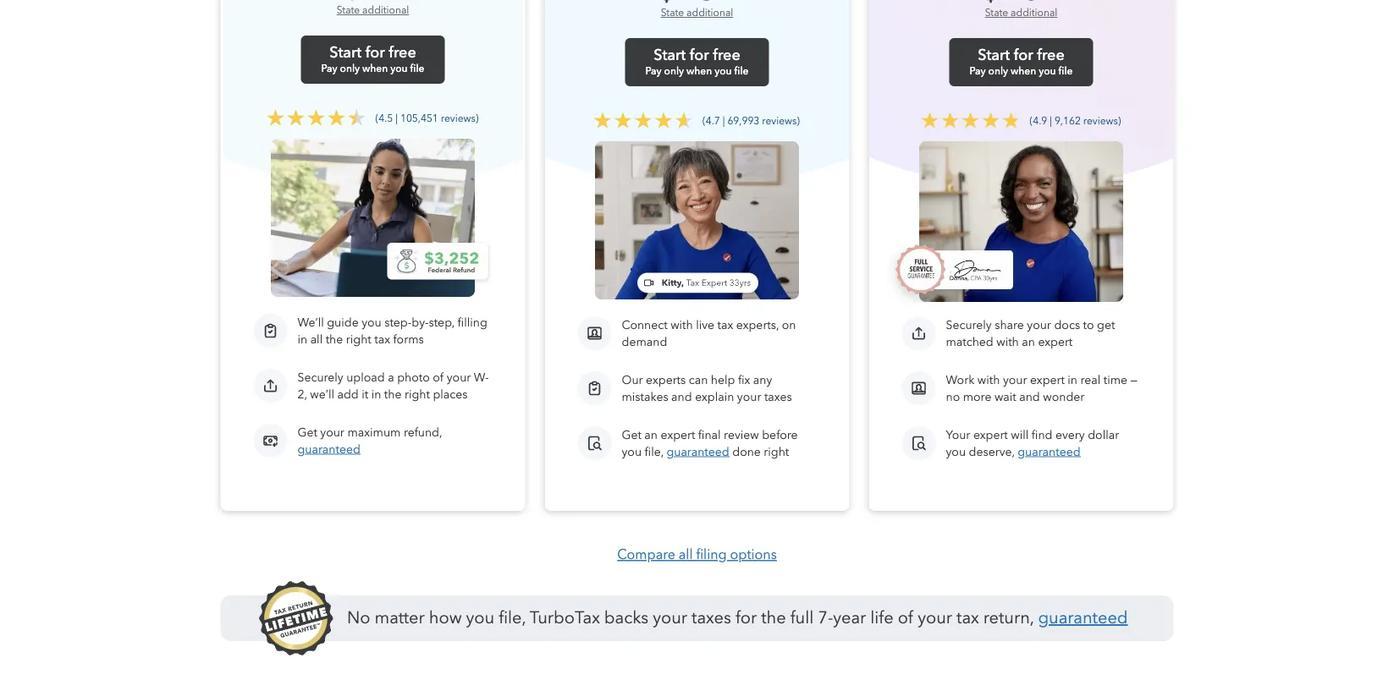 Task type: vqa. For each thing, say whether or not it's contained in the screenshot.
219 at the bottom
no



Task type: describe. For each thing, give the bounding box(es) containing it.
every
[[1056, 427, 1085, 443]]

guaranteed inside the get your maximum refund, guaranteed
[[298, 442, 361, 458]]

your inside the get your maximum refund, guaranteed
[[320, 425, 345, 441]]

on
[[782, 317, 796, 333]]

connect
[[622, 317, 668, 333]]

compare all filing options button
[[600, 545, 795, 566]]

the inside we'll guide you step-by-step, filling in all the right tax forms
[[326, 332, 343, 348]]

to
[[1084, 317, 1095, 333]]

matter
[[375, 607, 425, 631]]

start for share
[[978, 44, 1011, 65]]

state additional button for you
[[337, 3, 409, 17]]

compare
[[618, 546, 676, 565]]

photo
[[397, 370, 430, 386]]

reviews) for get
[[1084, 114, 1122, 128]]

will
[[1011, 427, 1029, 443]]

your expert will find every dollar you deserve,
[[946, 427, 1123, 460]]

get for get an expert final review before you file,
[[622, 427, 642, 443]]

1 horizontal spatial of
[[898, 607, 914, 631]]

securely for 2,
[[298, 370, 344, 386]]

add
[[337, 387, 359, 403]]

reviews) for step,
[[441, 111, 479, 125]]

(4.5 | 105,451 reviews)
[[376, 111, 479, 125]]

(4.7 | 69,993 reviews)
[[703, 114, 800, 128]]

step,
[[429, 315, 455, 331]]

with for your
[[978, 372, 1000, 388]]

only for share
[[989, 64, 1009, 78]]

our experts can help fix any mistakes and explain your taxes
[[622, 372, 792, 405]]

free for docs
[[1038, 44, 1065, 65]]

compare all filing options button
[[600, 545, 795, 566]]

right inside securely upload a photo of your w- 2, we'll add it in the right places
[[405, 387, 430, 403]]

you inside we'll guide you step-by-step, filling in all the right tax forms
[[362, 315, 382, 331]]

for for you
[[366, 42, 385, 63]]

9,162
[[1055, 114, 1081, 128]]

experts
[[646, 372, 686, 388]]

when for live
[[687, 64, 712, 78]]

maximum
[[348, 425, 401, 441]]

your
[[946, 427, 971, 443]]

(4.9
[[1030, 114, 1048, 128]]

mistakes
[[622, 389, 669, 405]]

forms
[[393, 332, 424, 348]]

file for step-
[[410, 62, 425, 76]]

in inside we'll guide you step-by-step, filling in all the right tax forms
[[298, 332, 308, 348]]

with for live
[[671, 317, 693, 333]]

compare all filing options
[[618, 546, 777, 565]]

final
[[699, 427, 721, 443]]

expert inside securely share your docs to get matched with an expert
[[1039, 334, 1073, 350]]

dollar
[[1088, 427, 1120, 443]]

year
[[834, 607, 867, 631]]

when for your
[[1011, 64, 1037, 78]]

get
[[1098, 317, 1116, 333]]

for for live
[[690, 44, 710, 65]]

7-
[[818, 607, 834, 631]]

securely upload a photo of your w- 2, we'll add it in the right places
[[298, 370, 489, 403]]

filing
[[696, 546, 727, 565]]

2 vertical spatial right
[[764, 444, 790, 460]]

return,
[[984, 607, 1034, 631]]

live
[[696, 317, 715, 333]]

start for free pay only when you file for your
[[970, 44, 1073, 78]]

start for guide
[[330, 42, 362, 63]]

the inside securely upload a photo of your w- 2, we'll add it in the right places
[[384, 387, 402, 403]]

pay for we'll
[[321, 62, 338, 76]]

right inside we'll guide you step-by-step, filling in all the right tax forms
[[346, 332, 372, 348]]

any
[[754, 372, 773, 388]]

for left full
[[736, 607, 757, 631]]

state additional for live
[[661, 6, 734, 20]]

in inside the 'work with your expert in real time — no more wait and wonder'
[[1068, 372, 1078, 388]]

you up (4.9
[[1039, 64, 1057, 78]]

2 vertical spatial the
[[762, 607, 786, 631]]

it
[[362, 387, 369, 403]]

explain
[[695, 389, 735, 405]]

can
[[689, 372, 708, 388]]

no
[[347, 607, 371, 631]]

and inside the "our experts can help fix any mistakes and explain your taxes"
[[672, 389, 692, 405]]

pay for connect
[[646, 64, 662, 78]]

we'll guide you step-by-step, filling in all the right tax forms
[[298, 315, 491, 348]]

2 horizontal spatial tax
[[957, 607, 980, 631]]

done
[[733, 444, 761, 460]]

pay for securely
[[970, 64, 986, 78]]

places
[[433, 387, 468, 403]]

refund,
[[404, 425, 442, 441]]

state additional button for live
[[661, 6, 734, 20]]

no matter how you file, turbotax backs your taxes for the full 7-year life of your tax return, guaranteed
[[347, 607, 1129, 631]]

taxes inside the "our experts can help fix any mistakes and explain your taxes"
[[765, 389, 792, 405]]

deserve,
[[969, 444, 1015, 460]]

of inside securely upload a photo of your w- 2, we'll add it in the right places
[[433, 370, 444, 386]]

upload
[[347, 370, 385, 386]]

your right backs on the bottom left of the page
[[653, 607, 688, 631]]

securely share your docs to get matched with an expert
[[946, 317, 1119, 350]]

| for docs
[[1050, 114, 1053, 128]]

your inside the 'work with your expert in real time — no more wait and wonder'
[[1003, 372, 1028, 388]]

filling
[[458, 315, 488, 331]]

guaranteed button for no matter how you file, turbotax backs your taxes for the full 7-year life of your tax return,
[[1039, 607, 1129, 631]]

no
[[946, 389, 961, 405]]

matched
[[946, 334, 994, 350]]

full
[[791, 607, 814, 631]]

state for share
[[985, 6, 1009, 20]]

more
[[963, 389, 992, 405]]

guaranteed down find
[[1018, 444, 1081, 460]]

get for get your maximum refund, guaranteed
[[298, 425, 317, 441]]

review
[[724, 427, 759, 443]]

only for guide
[[340, 62, 360, 76]]

guaranteed done right
[[667, 444, 790, 460]]

work
[[946, 372, 975, 388]]



Task type: locate. For each thing, give the bounding box(es) containing it.
free up (4.7
[[713, 44, 741, 65]]

1 horizontal spatial only
[[664, 64, 684, 78]]

2 horizontal spatial pay
[[970, 64, 986, 78]]

1 horizontal spatial state
[[661, 6, 684, 20]]

only up '(4.9 | 9,162 reviews)' 'button'
[[989, 64, 1009, 78]]

an down share
[[1022, 334, 1036, 350]]

reviews)
[[441, 111, 479, 125], [762, 114, 800, 128], [1084, 114, 1122, 128]]

0 horizontal spatial free
[[389, 42, 416, 63]]

2 horizontal spatial state additional
[[985, 6, 1058, 20]]

start
[[330, 42, 362, 63], [654, 44, 686, 65], [978, 44, 1011, 65]]

pay
[[321, 62, 338, 76], [646, 64, 662, 78], [970, 64, 986, 78]]

| for step-
[[396, 111, 398, 125]]

options
[[730, 546, 777, 565]]

with inside securely share your docs to get matched with an expert
[[997, 334, 1019, 350]]

guide
[[327, 315, 359, 331]]

right down photo
[[405, 387, 430, 403]]

0 vertical spatial taxes
[[765, 389, 792, 405]]

start up '(4.9 | 9,162 reviews)' 'button'
[[978, 44, 1011, 65]]

the left full
[[762, 607, 786, 631]]

with
[[671, 317, 693, 333], [997, 334, 1019, 350], [978, 372, 1000, 388]]

(4.7 | 69,993 reviews) button
[[584, 112, 800, 129]]

expert up deserve,
[[974, 427, 1008, 443]]

taxes down any
[[765, 389, 792, 405]]

and inside the 'work with your expert in real time — no more wait and wonder'
[[1020, 389, 1041, 405]]

expert inside get an expert final review before you file,
[[661, 427, 696, 443]]

the
[[326, 332, 343, 348], [384, 387, 402, 403], [762, 607, 786, 631]]

reviews) for on
[[762, 114, 800, 128]]

2 horizontal spatial file
[[1059, 64, 1073, 78]]

when for you
[[363, 62, 388, 76]]

0 vertical spatial an
[[1022, 334, 1036, 350]]

experts,
[[737, 317, 779, 333]]

2 horizontal spatial in
[[1068, 372, 1078, 388]]

for up '(4.9 | 9,162 reviews)' 'button'
[[1014, 44, 1034, 65]]

in right "it"
[[372, 387, 381, 403]]

get inside get an expert final review before you file,
[[622, 427, 642, 443]]

guaranteed down maximum
[[298, 442, 361, 458]]

0 horizontal spatial right
[[346, 332, 372, 348]]

1 horizontal spatial free
[[713, 44, 741, 65]]

in
[[298, 332, 308, 348], [1068, 372, 1078, 388], [372, 387, 381, 403]]

0 horizontal spatial only
[[340, 62, 360, 76]]

with down share
[[997, 334, 1019, 350]]

file up '105,451'
[[410, 62, 425, 76]]

get down mistakes at the left bottom of page
[[622, 427, 642, 443]]

additional for your
[[1011, 6, 1058, 20]]

0 vertical spatial file,
[[645, 444, 664, 460]]

0 horizontal spatial taxes
[[692, 607, 732, 631]]

| for tax
[[723, 114, 725, 128]]

start for free pay only when you file up (4.7 | 69,993 reviews) button
[[646, 44, 749, 78]]

2,
[[298, 387, 307, 403]]

securely inside securely share your docs to get matched with an expert
[[946, 317, 992, 333]]

with up the more
[[978, 372, 1000, 388]]

expert left 'final'
[[661, 427, 696, 443]]

guaranteed button for get your maximum refund,
[[298, 442, 361, 458]]

get down "2," on the bottom left of the page
[[298, 425, 317, 441]]

expert
[[1039, 334, 1073, 350], [1031, 372, 1065, 388], [661, 427, 696, 443], [974, 427, 1008, 443]]

docs
[[1055, 317, 1081, 333]]

2 and from the left
[[1020, 389, 1041, 405]]

state
[[337, 3, 360, 17], [661, 6, 684, 20], [985, 6, 1009, 20]]

1 vertical spatial the
[[384, 387, 402, 403]]

start up (4.5 | 105,451 reviews) button
[[330, 42, 362, 63]]

in down we'll
[[298, 332, 308, 348]]

file
[[410, 62, 425, 76], [735, 64, 749, 78], [1059, 64, 1073, 78]]

an
[[1022, 334, 1036, 350], [645, 427, 658, 443]]

2 horizontal spatial state
[[985, 6, 1009, 20]]

wonder
[[1044, 389, 1085, 405]]

file for docs
[[1059, 64, 1073, 78]]

free up '105,451'
[[389, 42, 416, 63]]

1 and from the left
[[672, 389, 692, 405]]

0 horizontal spatial pay
[[321, 62, 338, 76]]

you inside get an expert final review before you file,
[[622, 444, 642, 460]]

guaranteed right the return,
[[1039, 607, 1129, 631]]

1 horizontal spatial get
[[622, 427, 642, 443]]

the down guide
[[326, 332, 343, 348]]

1 horizontal spatial the
[[384, 387, 402, 403]]

1 vertical spatial right
[[405, 387, 430, 403]]

start for free pay only when you file up (4.5 | 105,451 reviews) button
[[321, 42, 425, 76]]

you inside your expert will find every dollar you deserve,
[[946, 444, 966, 460]]

0 horizontal spatial file,
[[499, 607, 526, 631]]

find
[[1032, 427, 1053, 443]]

pay up '(4.9 | 9,162 reviews)' 'button'
[[970, 64, 986, 78]]

get
[[298, 425, 317, 441], [622, 427, 642, 443]]

file up 69,993
[[735, 64, 749, 78]]

all left filing at the bottom of page
[[679, 546, 693, 565]]

1 horizontal spatial an
[[1022, 334, 1036, 350]]

real
[[1081, 372, 1101, 388]]

0 horizontal spatial of
[[433, 370, 444, 386]]

tax left the return,
[[957, 607, 980, 631]]

0 horizontal spatial state additional
[[337, 3, 409, 17]]

additional
[[363, 3, 409, 17], [687, 6, 734, 20], [1011, 6, 1058, 20]]

of up places
[[433, 370, 444, 386]]

0 horizontal spatial tax
[[375, 332, 390, 348]]

you down mistakes at the left bottom of page
[[622, 444, 642, 460]]

expert inside the 'work with your expert in real time — no more wait and wonder'
[[1031, 372, 1065, 388]]

0 horizontal spatial start
[[330, 42, 362, 63]]

and right wait
[[1020, 389, 1041, 405]]

your up places
[[447, 370, 471, 386]]

0 horizontal spatial in
[[298, 332, 308, 348]]

before
[[762, 427, 798, 443]]

1 horizontal spatial when
[[687, 64, 712, 78]]

when
[[363, 62, 388, 76], [687, 64, 712, 78], [1011, 64, 1037, 78]]

when up '(4.9 | 9,162 reviews)' 'button'
[[1011, 64, 1037, 78]]

2 horizontal spatial start for free pay only when you file
[[970, 44, 1073, 78]]

file, inside get an expert final review before you file,
[[645, 444, 664, 460]]

of right life
[[898, 607, 914, 631]]

federal refund, $3,252 image
[[271, 139, 475, 297], [383, 240, 492, 286]]

1 horizontal spatial start
[[654, 44, 686, 65]]

in left the real
[[1068, 372, 1078, 388]]

you up (4.7
[[715, 64, 732, 78]]

of
[[433, 370, 444, 386], [898, 607, 914, 631]]

(4.9 | 9,162 reviews) button
[[912, 112, 1122, 129]]

you up (4.5
[[391, 62, 408, 76]]

1 horizontal spatial right
[[405, 387, 430, 403]]

2 horizontal spatial additional
[[1011, 6, 1058, 20]]

start for free pay only when you file
[[321, 42, 425, 76], [646, 44, 749, 78], [970, 44, 1073, 78]]

(4.5
[[376, 111, 393, 125]]

an inside get an expert final review before you file,
[[645, 427, 658, 443]]

| inside button
[[723, 114, 725, 128]]

0 horizontal spatial start for free pay only when you file
[[321, 42, 425, 76]]

1 horizontal spatial state additional
[[661, 6, 734, 20]]

step-
[[385, 315, 412, 331]]

all
[[310, 332, 323, 348], [679, 546, 693, 565]]

tax down the step-
[[375, 332, 390, 348]]

1 horizontal spatial all
[[679, 546, 693, 565]]

demand
[[622, 334, 668, 350]]

guaranteed button
[[298, 442, 361, 458], [667, 444, 730, 460], [1018, 444, 1081, 460], [1039, 607, 1129, 631]]

file, down mistakes at the left bottom of page
[[645, 444, 664, 460]]

only up (4.7 | 69,993 reviews) button
[[664, 64, 684, 78]]

2 horizontal spatial the
[[762, 607, 786, 631]]

1 horizontal spatial and
[[1020, 389, 1041, 405]]

how
[[429, 607, 462, 631]]

your left docs
[[1028, 317, 1052, 333]]

guaranteed button for get an expert final review before you file,
[[667, 444, 730, 460]]

additional for you
[[363, 3, 409, 17]]

0 horizontal spatial an
[[645, 427, 658, 443]]

0 horizontal spatial reviews)
[[441, 111, 479, 125]]

securely for with
[[946, 317, 992, 333]]

0 vertical spatial the
[[326, 332, 343, 348]]

1 horizontal spatial |
[[723, 114, 725, 128]]

securely up we'll
[[298, 370, 344, 386]]

reviews) right 9,162
[[1084, 114, 1122, 128]]

guaranteed button down 'final'
[[667, 444, 730, 460]]

your up wait
[[1003, 372, 1028, 388]]

free for step-
[[389, 42, 416, 63]]

expert up wonder
[[1031, 372, 1065, 388]]

with left the live
[[671, 317, 693, 333]]

wait
[[995, 389, 1017, 405]]

securely inside securely upload a photo of your w- 2, we'll add it in the right places
[[298, 370, 344, 386]]

guaranteed button for your expert will find every dollar you deserve,
[[1018, 444, 1081, 460]]

free
[[389, 42, 416, 63], [713, 44, 741, 65], [1038, 44, 1065, 65]]

and down the experts
[[672, 389, 692, 405]]

your inside securely share your docs to get matched with an expert
[[1028, 317, 1052, 333]]

(4.5 | 105,451 reviews) button
[[257, 109, 479, 126]]

1 vertical spatial taxes
[[692, 607, 732, 631]]

reviews) inside (4.5 | 105,451 reviews) button
[[441, 111, 479, 125]]

get your maximum refund, guaranteed
[[298, 425, 445, 458]]

share
[[995, 317, 1025, 333]]

0 vertical spatial securely
[[946, 317, 992, 333]]

105,451
[[400, 111, 439, 125]]

1 horizontal spatial file
[[735, 64, 749, 78]]

all down we'll
[[310, 332, 323, 348]]

0 horizontal spatial when
[[363, 62, 388, 76]]

1 vertical spatial securely
[[298, 370, 344, 386]]

guaranteed button right the return,
[[1039, 607, 1129, 631]]

1 vertical spatial an
[[645, 427, 658, 443]]

when up (4.7 | 69,993 reviews) button
[[687, 64, 712, 78]]

2 horizontal spatial |
[[1050, 114, 1053, 128]]

guaranteed down 'final'
[[667, 444, 730, 460]]

full service guarantee. signature. donna, cpa 30yrs image
[[920, 141, 1124, 302], [882, 244, 1028, 303]]

0 horizontal spatial file
[[410, 62, 425, 76]]

w-
[[474, 370, 489, 386]]

we'll
[[298, 315, 324, 331]]

in inside securely upload a photo of your w- 2, we'll add it in the right places
[[372, 387, 381, 403]]

reviews) inside (4.7 | 69,993 reviews) button
[[762, 114, 800, 128]]

start up (4.7 | 69,993 reviews) button
[[654, 44, 686, 65]]

for
[[366, 42, 385, 63], [690, 44, 710, 65], [1014, 44, 1034, 65], [736, 607, 757, 631]]

|
[[396, 111, 398, 125], [723, 114, 725, 128], [1050, 114, 1053, 128]]

your inside securely upload a photo of your w- 2, we'll add it in the right places
[[447, 370, 471, 386]]

tax
[[718, 317, 734, 333], [375, 332, 390, 348], [957, 607, 980, 631]]

start for free pay only when you file up '(4.9 | 9,162 reviews)' 'button'
[[970, 44, 1073, 78]]

0 vertical spatial right
[[346, 332, 372, 348]]

backs
[[605, 607, 649, 631]]

right
[[346, 332, 372, 348], [405, 387, 430, 403], [764, 444, 790, 460]]

state additional button for your
[[985, 6, 1058, 20]]

1 horizontal spatial in
[[372, 387, 381, 403]]

| inside 'button'
[[1050, 114, 1053, 128]]

taxes down filing at the bottom of page
[[692, 607, 732, 631]]

get inside the get your maximum refund, guaranteed
[[298, 425, 317, 441]]

when up (4.5 | 105,451 reviews) button
[[363, 62, 388, 76]]

guaranteed
[[298, 442, 361, 458], [667, 444, 730, 460], [1018, 444, 1081, 460], [1039, 607, 1129, 631]]

| right (4.9
[[1050, 114, 1053, 128]]

we'll
[[310, 387, 334, 403]]

only for with
[[664, 64, 684, 78]]

reviews) right 69,993
[[762, 114, 800, 128]]

1 horizontal spatial reviews)
[[762, 114, 800, 128]]

1 horizontal spatial securely
[[946, 317, 992, 333]]

right down before
[[764, 444, 790, 460]]

2 horizontal spatial only
[[989, 64, 1009, 78]]

1 vertical spatial file,
[[499, 607, 526, 631]]

you left the step-
[[362, 315, 382, 331]]

69,993
[[728, 114, 760, 128]]

| inside button
[[396, 111, 398, 125]]

by-
[[412, 315, 429, 331]]

2 horizontal spatial right
[[764, 444, 790, 460]]

0 horizontal spatial all
[[310, 332, 323, 348]]

1 vertical spatial all
[[679, 546, 693, 565]]

your down fix
[[738, 389, 762, 405]]

1 horizontal spatial additional
[[687, 6, 734, 20]]

1 horizontal spatial taxes
[[765, 389, 792, 405]]

for up (4.7 | 69,993 reviews) button
[[690, 44, 710, 65]]

tax inside connect with live tax experts, on demand
[[718, 317, 734, 333]]

state additional for your
[[985, 6, 1058, 20]]

help
[[711, 372, 735, 388]]

the down a on the left of the page
[[384, 387, 402, 403]]

2 horizontal spatial free
[[1038, 44, 1065, 65]]

life
[[871, 607, 894, 631]]

0 vertical spatial of
[[433, 370, 444, 386]]

file, left turbotax
[[499, 607, 526, 631]]

guaranteed button down maximum
[[298, 442, 361, 458]]

reviews) right '105,451'
[[441, 111, 479, 125]]

0 horizontal spatial |
[[396, 111, 398, 125]]

free up (4.9
[[1038, 44, 1065, 65]]

an down mistakes at the left bottom of page
[[645, 427, 658, 443]]

kitty, tax expert 33 yrs image
[[595, 141, 799, 300], [626, 270, 771, 301]]

1 horizontal spatial start for free pay only when you file
[[646, 44, 749, 78]]

| right (4.7
[[723, 114, 725, 128]]

1 horizontal spatial pay
[[646, 64, 662, 78]]

you
[[391, 62, 408, 76], [715, 64, 732, 78], [1039, 64, 1057, 78], [362, 315, 382, 331], [622, 444, 642, 460], [946, 444, 966, 460], [466, 607, 495, 631]]

0 horizontal spatial securely
[[298, 370, 344, 386]]

(4.9 | 9,162 reviews)
[[1030, 114, 1122, 128]]

state additional for you
[[337, 3, 409, 17]]

file up 9,162
[[1059, 64, 1073, 78]]

start for free pay only when you file for you
[[321, 42, 425, 76]]

our
[[622, 372, 643, 388]]

start for free pay only when you file for live
[[646, 44, 749, 78]]

1 vertical spatial of
[[898, 607, 914, 631]]

2 horizontal spatial reviews)
[[1084, 114, 1122, 128]]

1 vertical spatial with
[[997, 334, 1019, 350]]

for up (4.5 | 105,451 reviews) button
[[366, 42, 385, 63]]

only up (4.5 | 105,451 reviews) button
[[340, 62, 360, 76]]

0 vertical spatial with
[[671, 317, 693, 333]]

additional for live
[[687, 6, 734, 20]]

free for tax
[[713, 44, 741, 65]]

0 horizontal spatial the
[[326, 332, 343, 348]]

0 horizontal spatial state
[[337, 3, 360, 17]]

expert inside your expert will find every dollar you deserve,
[[974, 427, 1008, 443]]

connect with live tax experts, on demand
[[622, 317, 799, 350]]

you right how
[[466, 607, 495, 631]]

with inside the 'work with your expert in real time — no more wait and wonder'
[[978, 372, 1000, 388]]

—
[[1131, 372, 1138, 388]]

0 horizontal spatial additional
[[363, 3, 409, 17]]

guaranteed button down find
[[1018, 444, 1081, 460]]

your right life
[[918, 607, 953, 631]]

get an expert final review before you file,
[[622, 427, 801, 460]]

(4.7
[[703, 114, 720, 128]]

expert down docs
[[1039, 334, 1073, 350]]

1 horizontal spatial file,
[[645, 444, 664, 460]]

securely up matched
[[946, 317, 992, 333]]

pay up (4.5 | 105,451 reviews) button
[[321, 62, 338, 76]]

| right (4.5
[[396, 111, 398, 125]]

2 horizontal spatial start
[[978, 44, 1011, 65]]

1 horizontal spatial state additional button
[[661, 6, 734, 20]]

2 horizontal spatial state additional button
[[985, 6, 1058, 20]]

all inside we'll guide you step-by-step, filling in all the right tax forms
[[310, 332, 323, 348]]

an inside securely share your docs to get matched with an expert
[[1022, 334, 1036, 350]]

tax right the live
[[718, 317, 734, 333]]

2 vertical spatial with
[[978, 372, 1000, 388]]

with inside connect with live tax experts, on demand
[[671, 317, 693, 333]]

time
[[1104, 372, 1128, 388]]

work with your expert in real time — no more wait and wonder
[[946, 372, 1141, 405]]

only
[[340, 62, 360, 76], [664, 64, 684, 78], [989, 64, 1009, 78]]

1 horizontal spatial tax
[[718, 317, 734, 333]]

all inside button
[[679, 546, 693, 565]]

0 vertical spatial all
[[310, 332, 323, 348]]

turbotax
[[530, 607, 600, 631]]

0 horizontal spatial and
[[672, 389, 692, 405]]

tax inside we'll guide you step-by-step, filling in all the right tax forms
[[375, 332, 390, 348]]

2 horizontal spatial when
[[1011, 64, 1037, 78]]

fix
[[738, 372, 751, 388]]

right down guide
[[346, 332, 372, 348]]

file for tax
[[735, 64, 749, 78]]

your down we'll
[[320, 425, 345, 441]]

taxes
[[765, 389, 792, 405], [692, 607, 732, 631]]

reviews) inside '(4.9 | 9,162 reviews)' 'button'
[[1084, 114, 1122, 128]]

for for your
[[1014, 44, 1034, 65]]

state for with
[[661, 6, 684, 20]]

state for guide
[[337, 3, 360, 17]]

you down 'your' on the right
[[946, 444, 966, 460]]

start for with
[[654, 44, 686, 65]]

0 horizontal spatial get
[[298, 425, 317, 441]]

your inside the "our experts can help fix any mistakes and explain your taxes"
[[738, 389, 762, 405]]

a
[[388, 370, 394, 386]]

pay up (4.7 | 69,993 reviews) button
[[646, 64, 662, 78]]

0 horizontal spatial state additional button
[[337, 3, 409, 17]]



